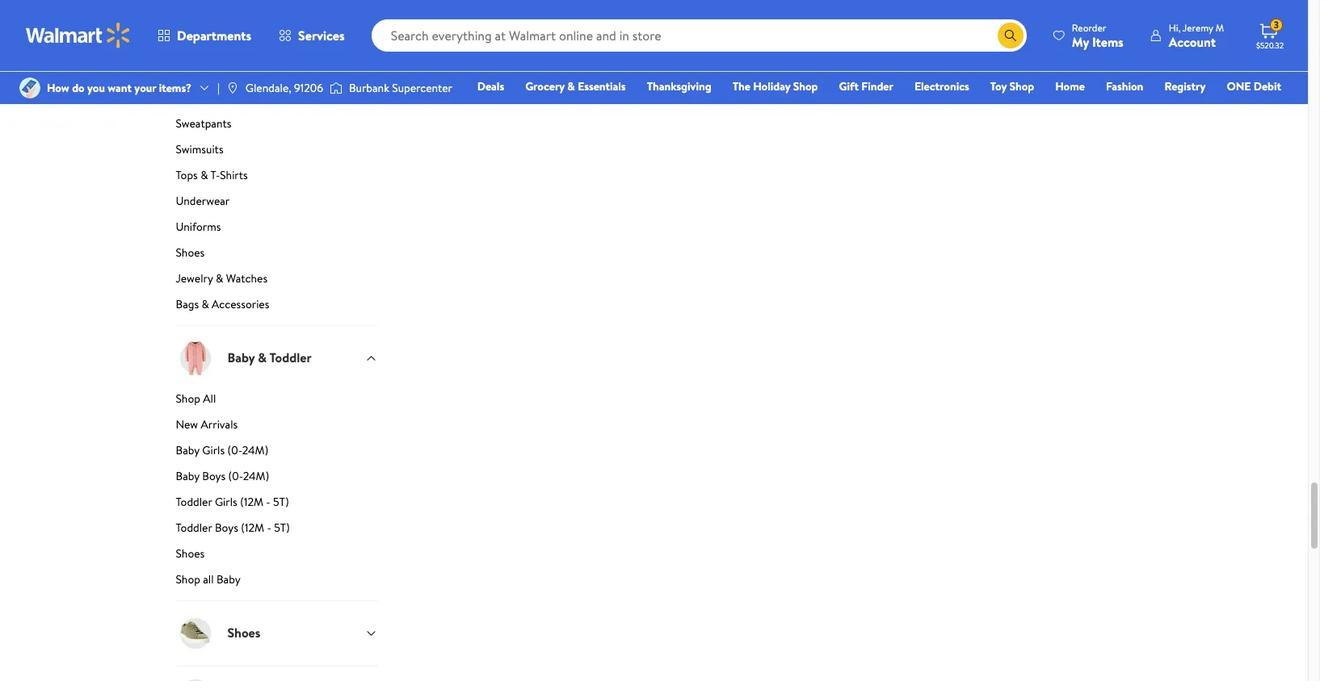 Task type: describe. For each thing, give the bounding box(es) containing it.
debit
[[1254, 78, 1282, 95]]

baby for baby & toddler
[[227, 349, 255, 367]]

boys for toddler
[[215, 520, 238, 536]]

(12m for boys
[[241, 520, 264, 536]]

sweatpants link
[[176, 115, 378, 138]]

& for sport
[[202, 63, 209, 80]]

thanksgiving link
[[640, 78, 719, 95]]

the holiday shop link
[[725, 78, 825, 95]]

hi,
[[1169, 21, 1181, 34]]

baby boys (0-24m)
[[176, 468, 269, 484]]

grocery
[[525, 78, 565, 95]]

deals
[[477, 78, 504, 95]]

toddler girls (12m - 5t)
[[176, 494, 289, 510]]

Search search field
[[371, 19, 1027, 52]]

toddler inside dropdown button
[[269, 349, 312, 367]]

gift finder
[[839, 78, 894, 95]]

how
[[47, 80, 69, 96]]

walmart image
[[26, 23, 131, 48]]

shop all
[[176, 391, 216, 407]]

tops
[[176, 167, 198, 183]]

all
[[203, 391, 216, 407]]

walmart+
[[1233, 101, 1282, 117]]

girls for baby
[[202, 442, 225, 459]]

registry link
[[1157, 78, 1213, 95]]

holiday
[[753, 78, 791, 95]]

baby right all
[[216, 572, 241, 588]]

new
[[176, 417, 198, 433]]

coats
[[242, 63, 270, 80]]

home
[[1056, 78, 1085, 95]]

swimsuits
[[176, 141, 224, 157]]

one debit walmart+
[[1227, 78, 1282, 117]]

socks link
[[176, 38, 378, 60]]

5t) for toddler girls (12m - 5t)
[[273, 494, 289, 510]]

tops & t-shirts
[[176, 167, 248, 183]]

jeremy
[[1183, 21, 1214, 34]]

baby & toddler button
[[176, 325, 378, 391]]

toddler boys (12m - 5t) link
[[176, 520, 378, 543]]

shop all baby
[[176, 572, 241, 588]]

items
[[1092, 33, 1124, 51]]

the
[[733, 78, 751, 95]]

24m) for baby boys (0-24m)
[[243, 468, 269, 484]]

- for toddler girls (12m - 5t)
[[266, 494, 270, 510]]

account
[[1169, 33, 1216, 51]]

 image for glendale, 91206
[[226, 82, 239, 95]]

registry
[[1165, 78, 1206, 95]]

sweatpants
[[176, 115, 231, 131]]

search icon image
[[1004, 29, 1017, 42]]

baby for baby boys (0-24m)
[[176, 468, 200, 484]]

tops & t-shirts link
[[176, 167, 378, 190]]

grocery & essentials link
[[518, 78, 633, 95]]

reorder
[[1072, 21, 1106, 34]]

reorder my items
[[1072, 21, 1124, 51]]

t-
[[210, 167, 220, 183]]

one debit link
[[1220, 78, 1289, 95]]

shop inside the holiday shop link
[[793, 78, 818, 95]]

3
[[1274, 18, 1279, 32]]

bags
[[176, 296, 199, 312]]

shoes for 1st shoes link from the bottom
[[176, 546, 205, 562]]

burbank supercenter
[[349, 80, 453, 96]]

departments button
[[144, 16, 265, 55]]

my
[[1072, 33, 1089, 51]]

supercenter
[[392, 80, 453, 96]]

do
[[72, 80, 85, 96]]

watches
[[226, 270, 268, 287]]

one
[[1227, 78, 1251, 95]]

uniforms link
[[176, 219, 378, 241]]

m
[[1216, 21, 1224, 34]]

toy shop link
[[983, 78, 1042, 95]]

girls for toddler
[[215, 494, 237, 510]]

1 shoes link from the top
[[176, 244, 378, 267]]

shop inside shop all link
[[176, 391, 200, 407]]

services button
[[265, 16, 358, 55]]

bags & accessories
[[176, 296, 269, 312]]

(12m for girls
[[240, 494, 263, 510]]

Walmart Site-Wide search field
[[371, 19, 1027, 52]]

shoes for first shoes link from the top of the page
[[176, 244, 205, 261]]

bags & accessories link
[[176, 296, 378, 325]]

sweaters
[[176, 89, 220, 105]]

thanksgiving
[[647, 78, 712, 95]]

$520.32
[[1257, 40, 1284, 51]]

finder
[[862, 78, 894, 95]]

home link
[[1048, 78, 1092, 95]]

snow clothes link
[[176, 12, 378, 34]]

burbank
[[349, 80, 389, 96]]

shop all baby link
[[176, 572, 378, 601]]

services
[[298, 27, 345, 44]]

& for watches
[[216, 270, 223, 287]]

shoes inside dropdown button
[[227, 625, 261, 643]]

want
[[108, 80, 132, 96]]



Task type: vqa. For each thing, say whether or not it's contained in the screenshot.
'Orange' in $6.64 7.5 ¢/fl oz Tropicana Pure Premium Original No Pulp 100% Orange Juice 89 fl. oz. Jug
no



Task type: locate. For each thing, give the bounding box(es) containing it.
& right jewelry
[[216, 270, 223, 287]]

-
[[266, 494, 270, 510], [267, 520, 271, 536]]

(12m down toddler girls (12m - 5t)
[[241, 520, 264, 536]]

1 vertical spatial shoes
[[176, 546, 205, 562]]

gift
[[839, 78, 859, 95]]

boys down baby girls (0-24m)
[[202, 468, 226, 484]]

1 vertical spatial -
[[267, 520, 271, 536]]

new arrivals
[[176, 417, 238, 433]]

baby & toddler
[[227, 349, 312, 367]]

swimsuits link
[[176, 141, 378, 164]]

clothes
[[205, 12, 243, 28]]

1 vertical spatial 5t)
[[274, 520, 290, 536]]

0 vertical spatial shoes
[[176, 244, 205, 261]]

gift finder link
[[832, 78, 901, 95]]

shoes up shop all baby
[[176, 546, 205, 562]]

baby down baby girls (0-24m)
[[176, 468, 200, 484]]

suits & sport coats link
[[176, 63, 378, 86]]

1 vertical spatial (12m
[[241, 520, 264, 536]]

baby inside dropdown button
[[227, 349, 255, 367]]

girls down baby boys (0-24m)
[[215, 494, 237, 510]]

& right grocery
[[567, 78, 575, 95]]

all
[[203, 572, 214, 588]]

1 vertical spatial 24m)
[[243, 468, 269, 484]]

baby boys (0-24m) link
[[176, 468, 378, 491]]

- down baby boys (0-24m) link
[[266, 494, 270, 510]]

& inside dropdown button
[[258, 349, 267, 367]]

shop all link
[[176, 391, 378, 413]]

toddler
[[269, 349, 312, 367], [176, 494, 212, 510], [176, 520, 212, 536]]

5t) for toddler boys (12m - 5t)
[[274, 520, 290, 536]]

jewelry & watches link
[[176, 270, 378, 293]]

departments
[[177, 27, 251, 44]]

- for toddler boys (12m - 5t)
[[267, 520, 271, 536]]

your
[[134, 80, 156, 96]]

electronics link
[[907, 78, 977, 95]]

& for toddler
[[258, 349, 267, 367]]

fashion link
[[1099, 78, 1151, 95]]

&
[[202, 63, 209, 80], [567, 78, 575, 95], [200, 167, 208, 183], [216, 270, 223, 287], [202, 296, 209, 312], [258, 349, 267, 367]]

 image right '|'
[[226, 82, 239, 95]]

(12m up toddler boys (12m - 5t)
[[240, 494, 263, 510]]

shop
[[793, 78, 818, 95], [1010, 78, 1034, 95], [176, 391, 200, 407], [176, 572, 200, 588]]

1 horizontal spatial  image
[[226, 82, 239, 95]]

24m) for baby girls (0-24m)
[[242, 442, 268, 459]]

socks
[[176, 38, 204, 54]]

& for t-
[[200, 167, 208, 183]]

baby
[[227, 349, 255, 367], [176, 442, 200, 459], [176, 468, 200, 484], [216, 572, 241, 588]]

|
[[217, 80, 220, 96]]

5t)
[[273, 494, 289, 510], [274, 520, 290, 536]]

how do you want your items?
[[47, 80, 192, 96]]

1 vertical spatial girls
[[215, 494, 237, 510]]

baby for baby girls (0-24m)
[[176, 442, 200, 459]]

- down toddler girls (12m - 5t) link
[[267, 520, 271, 536]]

new arrivals link
[[176, 417, 378, 439]]

1 vertical spatial toddler
[[176, 494, 212, 510]]

shop inside shop all baby link
[[176, 572, 200, 588]]

0 vertical spatial (12m
[[240, 494, 263, 510]]

fashion
[[1106, 78, 1144, 95]]

arrivals
[[201, 417, 238, 433]]

shop inside toy shop link
[[1010, 78, 1034, 95]]

(0-
[[227, 442, 242, 459], [228, 468, 243, 484]]

1 vertical spatial (0-
[[228, 468, 243, 484]]

glendale, 91206
[[246, 80, 323, 96]]

& left t-
[[200, 167, 208, 183]]

baby down accessories
[[227, 349, 255, 367]]

essentials
[[578, 78, 626, 95]]

& inside 'link'
[[216, 270, 223, 287]]

1 vertical spatial boys
[[215, 520, 238, 536]]

hi, jeremy m account
[[1169, 21, 1224, 51]]

electronics
[[915, 78, 969, 95]]

baby girls (0-24m) link
[[176, 442, 378, 465]]

0 vertical spatial 5t)
[[273, 494, 289, 510]]

2 shoes link from the top
[[176, 546, 378, 569]]

items?
[[159, 80, 192, 96]]

shoes link
[[176, 244, 378, 267], [176, 546, 378, 569]]

boys for baby
[[202, 468, 226, 484]]

 image right 91206 at the left
[[330, 80, 343, 96]]

shoes
[[176, 244, 205, 261], [176, 546, 205, 562], [227, 625, 261, 643]]

& for accessories
[[202, 296, 209, 312]]

baby girls (0-24m)
[[176, 442, 268, 459]]

accessories
[[212, 296, 269, 312]]

0 vertical spatial toddler
[[269, 349, 312, 367]]

& right 'suits'
[[202, 63, 209, 80]]

(0- for girls
[[227, 442, 242, 459]]

 image for how do you want your items?
[[19, 78, 40, 99]]

the holiday shop
[[733, 78, 818, 95]]

baby down new
[[176, 442, 200, 459]]

shoes link down toddler boys (12m - 5t) link on the bottom left of the page
[[176, 546, 378, 569]]

1 vertical spatial shoes link
[[176, 546, 378, 569]]

toy
[[991, 78, 1007, 95]]

deals link
[[470, 78, 512, 95]]

shoes link up jewelry & watches 'link'
[[176, 244, 378, 267]]

underwear link
[[176, 193, 378, 215]]

 image left how
[[19, 78, 40, 99]]

snow
[[176, 12, 202, 28]]

shoes up jewelry
[[176, 244, 205, 261]]

& right the bags
[[202, 296, 209, 312]]

3 $520.32
[[1257, 18, 1284, 51]]

24m) down baby girls (0-24m) link
[[243, 468, 269, 484]]

 image
[[19, 78, 40, 99], [330, 80, 343, 96], [226, 82, 239, 95]]

2 vertical spatial shoes
[[227, 625, 261, 643]]

2 vertical spatial toddler
[[176, 520, 212, 536]]

socks, tights & hosiery image
[[176, 680, 215, 682]]

jewelry & watches
[[176, 270, 268, 287]]

suits & sport coats
[[176, 63, 270, 80]]

girls down arrivals
[[202, 442, 225, 459]]

boys down toddler girls (12m - 5t)
[[215, 520, 238, 536]]

toddler girls (12m - 5t) link
[[176, 494, 378, 517]]

(0- up baby boys (0-24m)
[[227, 442, 242, 459]]

walmart+ link
[[1226, 100, 1289, 118]]

toddler down toddler girls (12m - 5t)
[[176, 520, 212, 536]]

5t) down toddler girls (12m - 5t) link
[[274, 520, 290, 536]]

shoes button
[[176, 601, 378, 666]]

0 vertical spatial boys
[[202, 468, 226, 484]]

0 vertical spatial shoes link
[[176, 244, 378, 267]]

(0- for boys
[[228, 468, 243, 484]]

0 vertical spatial girls
[[202, 442, 225, 459]]

 image for burbank supercenter
[[330, 80, 343, 96]]

uniforms
[[176, 219, 221, 235]]

0 vertical spatial (0-
[[227, 442, 242, 459]]

& for essentials
[[567, 78, 575, 95]]

24m)
[[242, 442, 268, 459], [243, 468, 269, 484]]

toddler down baby boys (0-24m)
[[176, 494, 212, 510]]

0 horizontal spatial  image
[[19, 78, 40, 99]]

toddler up shop all link
[[269, 349, 312, 367]]

grocery & essentials
[[525, 78, 626, 95]]

shoes down shop all baby link
[[227, 625, 261, 643]]

(0- up toddler girls (12m - 5t)
[[228, 468, 243, 484]]

91206
[[294, 80, 323, 96]]

0 vertical spatial 24m)
[[242, 442, 268, 459]]

shirts
[[220, 167, 248, 183]]

0 vertical spatial -
[[266, 494, 270, 510]]

toy shop
[[991, 78, 1034, 95]]

underwear
[[176, 193, 230, 209]]

toddler for toddler boys (12m - 5t)
[[176, 520, 212, 536]]

2 horizontal spatial  image
[[330, 80, 343, 96]]

5t) down baby boys (0-24m) link
[[273, 494, 289, 510]]

glendale,
[[246, 80, 291, 96]]

toddler for toddler girls (12m - 5t)
[[176, 494, 212, 510]]

24m) down new arrivals link
[[242, 442, 268, 459]]

& up shop all link
[[258, 349, 267, 367]]



